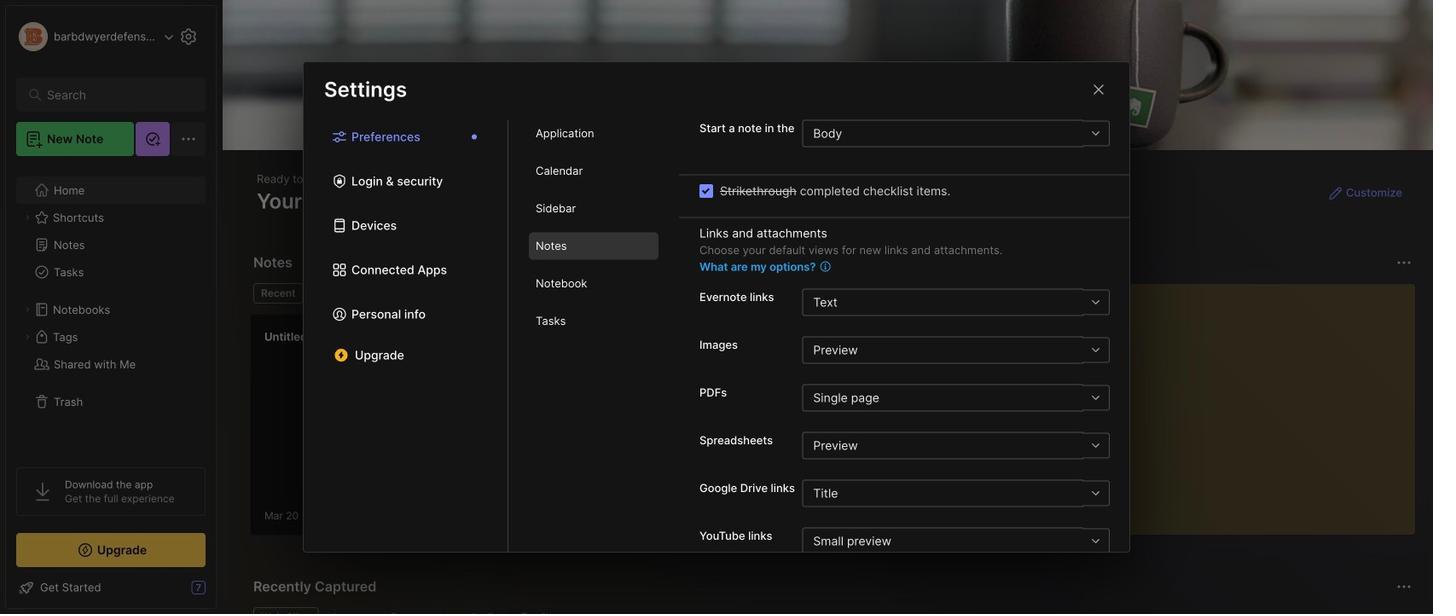 Task type: describe. For each thing, give the bounding box(es) containing it.
Choose default view option for Images field
[[803, 337, 1110, 364]]

Choose default view option for PDFs field
[[803, 384, 1110, 412]]

Choose default view option for Spreadsheets field
[[803, 432, 1110, 459]]

Choose default view option for Google Drive links field
[[803, 480, 1110, 507]]

main element
[[0, 0, 222, 615]]

settings image
[[178, 26, 199, 47]]

Choose default view option for YouTube links field
[[803, 528, 1110, 555]]

tree inside main element
[[6, 166, 216, 452]]

Select50 checkbox
[[700, 184, 714, 198]]



Task type: locate. For each thing, give the bounding box(es) containing it.
None search field
[[47, 85, 183, 105]]

tab
[[529, 120, 659, 147], [529, 157, 659, 185], [529, 195, 659, 222], [529, 232, 659, 260], [529, 270, 659, 297], [254, 283, 304, 304], [529, 308, 659, 335]]

none search field inside main element
[[47, 85, 183, 105]]

Start a new note in the body or title. field
[[803, 120, 1110, 147]]

Choose default view option for Evernote links field
[[803, 289, 1110, 316]]

Search text field
[[47, 87, 183, 103]]

close image
[[1089, 79, 1110, 100]]

tab list
[[304, 120, 509, 552], [509, 120, 679, 552], [254, 608, 1410, 615]]

expand tags image
[[22, 332, 32, 342]]

Start writing… text field
[[1056, 284, 1415, 522]]

tree
[[6, 166, 216, 452]]

row group
[[250, 314, 557, 546]]

expand notebooks image
[[22, 305, 32, 315]]



Task type: vqa. For each thing, say whether or not it's contained in the screenshot.
CHOOSE DEFAULT VIEW OPTION FOR SPREADSHEETS field
yes



